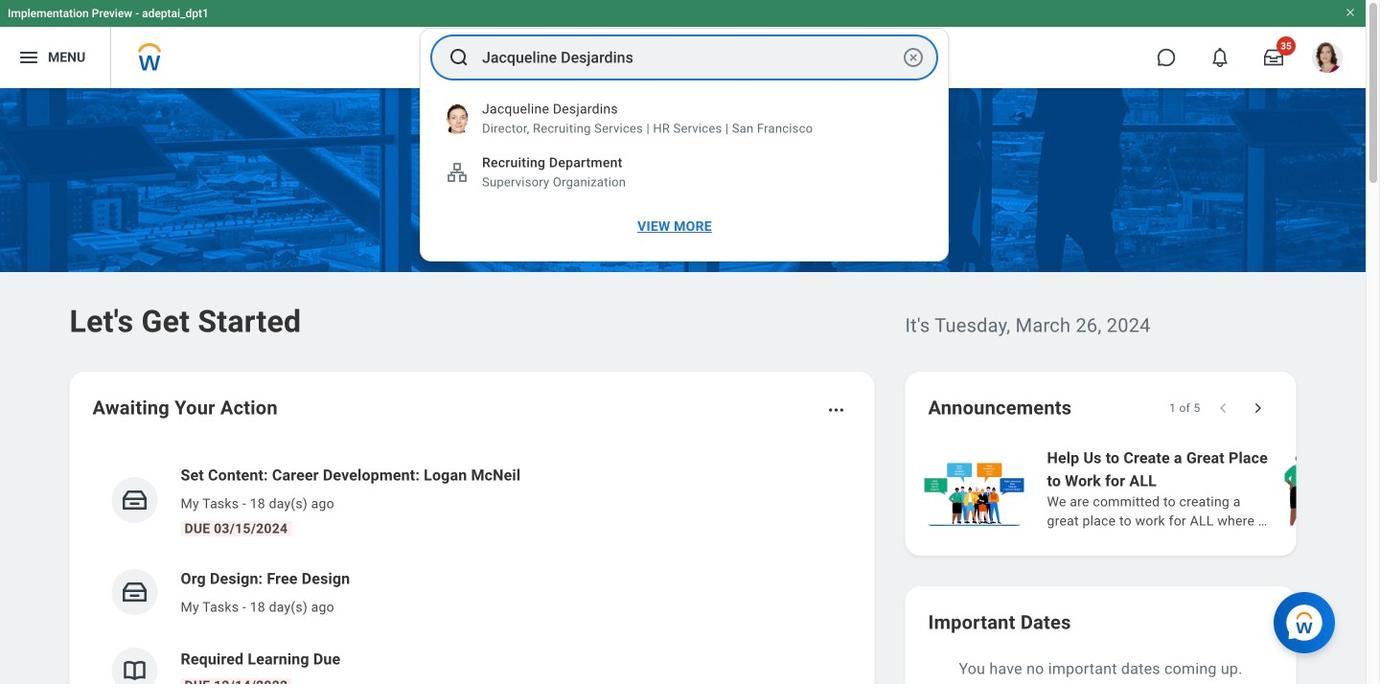 Task type: vqa. For each thing, say whether or not it's contained in the screenshot.
x circle Icon
yes



Task type: locate. For each thing, give the bounding box(es) containing it.
suggested results list box
[[421, 92, 948, 249]]

main content
[[0, 88, 1381, 685]]

justify image
[[17, 46, 40, 69]]

chevron right small image
[[1249, 399, 1268, 418]]

banner
[[0, 0, 1367, 88]]

1 inbox image from the top
[[120, 486, 149, 515]]

profile logan mcneil image
[[1313, 42, 1344, 77]]

search image
[[448, 46, 471, 69]]

list
[[921, 445, 1381, 533], [93, 449, 852, 685]]

view team image
[[446, 161, 469, 184]]

notifications large image
[[1211, 48, 1230, 67]]

book open image
[[120, 657, 149, 685]]

1 horizontal spatial list
[[921, 445, 1381, 533]]

None search field
[[420, 28, 949, 262]]

Search Workday  search field
[[482, 36, 899, 79]]

inbox image
[[120, 486, 149, 515], [120, 578, 149, 607]]

0 vertical spatial inbox image
[[120, 486, 149, 515]]

1 vertical spatial inbox image
[[120, 578, 149, 607]]

status
[[1170, 401, 1201, 416]]



Task type: describe. For each thing, give the bounding box(es) containing it.
2 inbox image from the top
[[120, 578, 149, 607]]

close environment banner image
[[1345, 7, 1357, 18]]

chevron left small image
[[1215, 399, 1234, 418]]

x circle image
[[902, 46, 925, 69]]

0 horizontal spatial list
[[93, 449, 852, 685]]

inbox large image
[[1265, 48, 1284, 67]]

related actions image
[[827, 401, 846, 420]]



